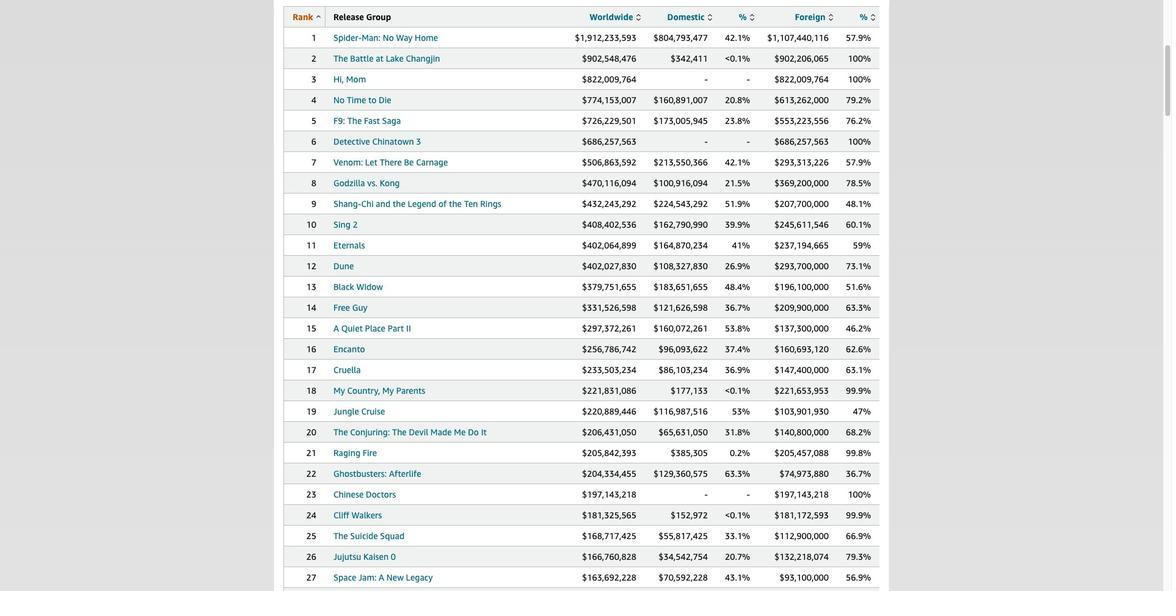 Task type: locate. For each thing, give the bounding box(es) containing it.
my up jungle
[[334, 385, 345, 396]]

die
[[379, 95, 391, 105]]

1 horizontal spatial 3
[[416, 136, 421, 147]]

$233,503,234
[[582, 365, 637, 375]]

$369,200,000
[[775, 178, 829, 188]]

2 100% from the top
[[848, 74, 871, 84]]

0 vertical spatial <0.1%
[[725, 53, 750, 64]]

black widow link
[[334, 282, 383, 292]]

$205,842,393
[[582, 448, 637, 458]]

1 vertical spatial <0.1%
[[725, 385, 750, 396]]

hi, mom
[[334, 74, 366, 84]]

1 vertical spatial 57.9%
[[846, 157, 871, 167]]

% for 1st % link from right
[[860, 12, 868, 22]]

4
[[311, 95, 316, 105]]

<0.1% up 20.8%
[[725, 53, 750, 64]]

99.9% down 63.1%
[[846, 385, 871, 396]]

42.1% for $804,793,477
[[725, 32, 750, 43]]

51.9%
[[725, 199, 750, 209]]

0 vertical spatial 99.9%
[[846, 385, 871, 396]]

1 vertical spatial 42.1%
[[725, 157, 750, 167]]

43.1%
[[725, 572, 750, 583]]

place
[[365, 323, 385, 334]]

2 right sing
[[353, 219, 358, 230]]

73.1%
[[846, 261, 871, 271]]

1 $686,257,563 from the left
[[582, 136, 637, 147]]

$112,900,000
[[775, 531, 829, 541]]

4 100% from the top
[[848, 489, 871, 500]]

0 vertical spatial no
[[383, 32, 394, 43]]

guy
[[352, 302, 367, 313]]

the right the and
[[393, 199, 406, 209]]

parents
[[396, 385, 425, 396]]

no
[[383, 32, 394, 43], [334, 95, 345, 105]]

$822,009,764 down '$902,548,476'
[[582, 74, 637, 84]]

0 horizontal spatial 63.3%
[[725, 469, 750, 479]]

% right foreign link at the right top
[[860, 12, 868, 22]]

0 horizontal spatial % link
[[739, 12, 754, 22]]

1 $197,143,218 from the left
[[582, 489, 637, 500]]

2 my from the left
[[382, 385, 394, 396]]

$379,751,655
[[582, 282, 637, 292]]

2 42.1% from the top
[[725, 157, 750, 167]]

1 99.9% from the top
[[846, 385, 871, 396]]

$197,143,218
[[582, 489, 637, 500], [775, 489, 829, 500]]

$822,009,764 up $613,262,000
[[775, 74, 829, 84]]

shang-chi and the legend of the ten rings link
[[334, 199, 501, 209]]

% for first % link from left
[[739, 12, 747, 22]]

0
[[391, 552, 396, 562]]

$197,143,218 up $181,172,593
[[775, 489, 829, 500]]

$221,831,086
[[582, 385, 637, 396]]

<0.1% down 36.9%
[[725, 385, 750, 396]]

$686,257,563 up $293,313,226
[[775, 136, 829, 147]]

1 vertical spatial a
[[379, 572, 384, 583]]

venom:
[[334, 157, 363, 167]]

1 42.1% from the top
[[725, 32, 750, 43]]

1 horizontal spatial %
[[860, 12, 868, 22]]

%
[[739, 12, 747, 22], [860, 12, 868, 22]]

no left way at the left of page
[[383, 32, 394, 43]]

1 horizontal spatial 63.3%
[[846, 302, 871, 313]]

$164,870,234
[[654, 240, 708, 250]]

ghostbusters: afterlife link
[[334, 469, 421, 479]]

79.3%
[[846, 552, 871, 562]]

$331,526,598
[[582, 302, 637, 313]]

raging
[[334, 448, 360, 458]]

100% for $822,009,764
[[848, 74, 871, 84]]

36.7% up 53.8%
[[725, 302, 750, 313]]

a quiet place part ii link
[[334, 323, 411, 334]]

$168,717,425
[[582, 531, 637, 541]]

chinese doctors link
[[334, 489, 396, 500]]

60.1%
[[846, 219, 871, 230]]

1 horizontal spatial the
[[449, 199, 462, 209]]

0 horizontal spatial $822,009,764
[[582, 74, 637, 84]]

kong
[[380, 178, 400, 188]]

do
[[468, 427, 479, 437]]

cliff walkers
[[334, 510, 382, 520]]

36.7%
[[725, 302, 750, 313], [846, 469, 871, 479]]

1 horizontal spatial $822,009,764
[[775, 74, 829, 84]]

1 vertical spatial 36.7%
[[846, 469, 871, 479]]

$774,153,007
[[582, 95, 637, 105]]

0 horizontal spatial 36.7%
[[725, 302, 750, 313]]

1 % from the left
[[739, 12, 747, 22]]

<0.1% for $152,972
[[725, 510, 750, 520]]

rings
[[480, 199, 501, 209]]

<0.1% for $342,411
[[725, 53, 750, 64]]

$74,973,880
[[780, 469, 829, 479]]

the
[[334, 53, 348, 64], [347, 115, 362, 126], [334, 427, 348, 437], [392, 427, 407, 437], [334, 531, 348, 541]]

free
[[334, 302, 350, 313]]

1 vertical spatial 99.9%
[[846, 510, 871, 520]]

the for conjuring:
[[334, 427, 348, 437]]

$160,693,120
[[775, 344, 829, 354]]

57.9% right $1,107,440,116
[[846, 32, 871, 43]]

chinese doctors
[[334, 489, 396, 500]]

no left time
[[334, 95, 345, 105]]

2 % from the left
[[860, 12, 868, 22]]

1 vertical spatial no
[[334, 95, 345, 105]]

made
[[431, 427, 452, 437]]

1 57.9% from the top
[[846, 32, 871, 43]]

no time to die link
[[334, 95, 391, 105]]

1 horizontal spatial 2
[[353, 219, 358, 230]]

1 horizontal spatial my
[[382, 385, 394, 396]]

space jam: a new legacy link
[[334, 572, 433, 583]]

$177,133
[[671, 385, 708, 396]]

- down the 23.8%
[[747, 136, 750, 147]]

detective chinatown 3
[[334, 136, 421, 147]]

0 horizontal spatial $686,257,563
[[582, 136, 637, 147]]

1 100% from the top
[[848, 53, 871, 64]]

home
[[415, 32, 438, 43]]

$902,206,065
[[775, 53, 829, 64]]

ii
[[406, 323, 411, 334]]

encanto
[[334, 344, 365, 354]]

1 vertical spatial 3
[[416, 136, 421, 147]]

0 horizontal spatial 3
[[311, 74, 316, 84]]

13
[[306, 282, 316, 292]]

- up $152,972
[[705, 489, 708, 500]]

$181,325,565
[[582, 510, 637, 520]]

cliff
[[334, 510, 349, 520]]

the up hi,
[[334, 53, 348, 64]]

the down cliff
[[334, 531, 348, 541]]

1 horizontal spatial $686,257,563
[[775, 136, 829, 147]]

the conjuring: the devil made me do it link
[[334, 427, 487, 437]]

10
[[306, 219, 316, 230]]

3
[[311, 74, 316, 84], [416, 136, 421, 147]]

$297,372,261
[[582, 323, 637, 334]]

1 <0.1% from the top
[[725, 53, 750, 64]]

2 99.9% from the top
[[846, 510, 871, 520]]

0 vertical spatial 57.9%
[[846, 32, 871, 43]]

0 vertical spatial 2
[[311, 53, 316, 64]]

$402,064,899
[[582, 240, 637, 250]]

part
[[388, 323, 404, 334]]

2 vertical spatial <0.1%
[[725, 510, 750, 520]]

venom: let there be carnage
[[334, 157, 448, 167]]

- up $213,550,366
[[705, 136, 708, 147]]

56.9%
[[846, 572, 871, 583]]

0 vertical spatial a
[[334, 323, 339, 334]]

1 horizontal spatial % link
[[860, 12, 875, 22]]

% link right domestic link
[[739, 12, 754, 22]]

2 % link from the left
[[860, 12, 875, 22]]

100% for $902,206,065
[[848, 53, 871, 64]]

$197,143,218 down $204,334,455 at the bottom of the page
[[582, 489, 637, 500]]

the battle at lake changjin link
[[334, 53, 440, 64]]

3 up carnage
[[416, 136, 421, 147]]

42.1%
[[725, 32, 750, 43], [725, 157, 750, 167]]

$108,327,830
[[654, 261, 708, 271]]

afterlife
[[389, 469, 421, 479]]

$103,901,930
[[775, 406, 829, 417]]

spider-
[[334, 32, 362, 43]]

1 horizontal spatial a
[[379, 572, 384, 583]]

99.9% up 66.9%
[[846, 510, 871, 520]]

57.9% up 78.5%
[[846, 157, 871, 167]]

42.1% right $804,793,477
[[725, 32, 750, 43]]

- up 20.8%
[[747, 74, 750, 84]]

3 up 4
[[311, 74, 316, 84]]

0 horizontal spatial my
[[334, 385, 345, 396]]

48.1%
[[846, 199, 871, 209]]

3 <0.1% from the top
[[725, 510, 750, 520]]

63.3% down 51.6%
[[846, 302, 871, 313]]

domestic link
[[667, 12, 712, 22]]

57.9%
[[846, 32, 871, 43], [846, 157, 871, 167]]

% link right foreign link at the right top
[[860, 12, 875, 22]]

1 horizontal spatial no
[[383, 32, 394, 43]]

% right domestic link
[[739, 12, 747, 22]]

100% for $197,143,218
[[848, 489, 871, 500]]

squad
[[380, 531, 405, 541]]

it
[[481, 427, 487, 437]]

a left new
[[379, 572, 384, 583]]

1 $822,009,764 from the left
[[582, 74, 637, 84]]

57.9% for $293,313,226
[[846, 157, 871, 167]]

saga
[[382, 115, 401, 126]]

3 100% from the top
[[848, 136, 871, 147]]

a left quiet
[[334, 323, 339, 334]]

$183,651,655
[[654, 282, 708, 292]]

2
[[311, 53, 316, 64], [353, 219, 358, 230]]

$686,257,563 down $726,229,501
[[582, 136, 637, 147]]

0 horizontal spatial %
[[739, 12, 747, 22]]

2 down 1
[[311, 53, 316, 64]]

jujutsu kaisen 0 link
[[334, 552, 396, 562]]

legend
[[408, 199, 436, 209]]

my left 'parents'
[[382, 385, 394, 396]]

36.7% down 99.8%
[[846, 469, 871, 479]]

63.3% down 0.2%
[[725, 469, 750, 479]]

and
[[376, 199, 391, 209]]

me
[[454, 427, 466, 437]]

suicide
[[350, 531, 378, 541]]

0 vertical spatial 63.3%
[[846, 302, 871, 313]]

<0.1% up the 33.1%
[[725, 510, 750, 520]]

0 horizontal spatial $197,143,218
[[582, 489, 637, 500]]

2 57.9% from the top
[[846, 157, 871, 167]]

1 horizontal spatial $197,143,218
[[775, 489, 829, 500]]

the right of
[[449, 199, 462, 209]]

the down jungle
[[334, 427, 348, 437]]

0 vertical spatial 42.1%
[[725, 32, 750, 43]]

$166,760,828
[[582, 552, 637, 562]]

0 horizontal spatial the
[[393, 199, 406, 209]]

1 vertical spatial 63.3%
[[725, 469, 750, 479]]

2 <0.1% from the top
[[725, 385, 750, 396]]

1 my from the left
[[334, 385, 345, 396]]

$140,800,000
[[775, 427, 829, 437]]

46.2%
[[846, 323, 871, 334]]

- down 0.2%
[[747, 489, 750, 500]]

48.4%
[[725, 282, 750, 292]]

42.1% up 21.5%
[[725, 157, 750, 167]]



Task type: describe. For each thing, give the bounding box(es) containing it.
$163,692,228
[[582, 572, 637, 583]]

$293,700,000
[[775, 261, 829, 271]]

99.9% for $221,653,953
[[846, 385, 871, 396]]

1 % link from the left
[[739, 12, 754, 22]]

eternals
[[334, 240, 365, 250]]

63.1%
[[846, 365, 871, 375]]

68.2%
[[846, 427, 871, 437]]

release
[[334, 12, 364, 22]]

1 horizontal spatial 36.7%
[[846, 469, 871, 479]]

worldwide
[[590, 12, 633, 22]]

the for suicide
[[334, 531, 348, 541]]

0 horizontal spatial a
[[334, 323, 339, 334]]

41%
[[732, 240, 750, 250]]

99.9% for $181,172,593
[[846, 510, 871, 520]]

my country, my parents link
[[334, 385, 425, 396]]

at
[[376, 53, 384, 64]]

jungle cruise link
[[334, 406, 385, 417]]

1
[[311, 32, 316, 43]]

7
[[311, 157, 316, 167]]

doctors
[[366, 489, 396, 500]]

0 horizontal spatial 2
[[311, 53, 316, 64]]

jam:
[[359, 572, 377, 583]]

f9: the fast saga link
[[334, 115, 401, 126]]

raging fire
[[334, 448, 377, 458]]

100% for $686,257,563
[[848, 136, 871, 147]]

0 horizontal spatial no
[[334, 95, 345, 105]]

of
[[439, 199, 447, 209]]

0.2%
[[730, 448, 750, 458]]

free guy
[[334, 302, 367, 313]]

$86,103,234
[[659, 365, 708, 375]]

<0.1% for $177,133
[[725, 385, 750, 396]]

$96,093,622
[[659, 344, 708, 354]]

$1,107,440,116
[[767, 32, 829, 43]]

$132,218,074
[[775, 552, 829, 562]]

2 $686,257,563 from the left
[[775, 136, 829, 147]]

51.6%
[[846, 282, 871, 292]]

18
[[306, 385, 316, 396]]

the left devil
[[392, 427, 407, 437]]

20.8%
[[725, 95, 750, 105]]

carnage
[[416, 157, 448, 167]]

godzilla
[[334, 178, 365, 188]]

let
[[365, 157, 378, 167]]

2 $197,143,218 from the left
[[775, 489, 829, 500]]

sing
[[334, 219, 351, 230]]

53.8%
[[725, 323, 750, 334]]

24
[[306, 510, 316, 520]]

$162,790,990
[[654, 219, 708, 230]]

57.9% for $1,107,440,116
[[846, 32, 871, 43]]

widow
[[356, 282, 383, 292]]

$152,972
[[671, 510, 708, 520]]

$432,243,292
[[582, 199, 637, 209]]

26.9%
[[725, 261, 750, 271]]

- down $342,411
[[705, 74, 708, 84]]

42.1% for $213,550,366
[[725, 157, 750, 167]]

detective
[[334, 136, 370, 147]]

space
[[334, 572, 356, 583]]

f9: the fast saga
[[334, 115, 401, 126]]

19
[[306, 406, 316, 417]]

ghostbusters:
[[334, 469, 387, 479]]

26
[[306, 552, 316, 562]]

fire
[[363, 448, 377, 458]]

conjuring:
[[350, 427, 390, 437]]

the suicide squad
[[334, 531, 405, 541]]

walkers
[[352, 510, 382, 520]]

0 vertical spatial 36.7%
[[725, 302, 750, 313]]

1 the from the left
[[393, 199, 406, 209]]

country,
[[347, 385, 380, 396]]

31.8%
[[725, 427, 750, 437]]

$160,891,007
[[654, 95, 708, 105]]

free guy link
[[334, 302, 367, 313]]

$207,700,000
[[775, 199, 829, 209]]

0 vertical spatial 3
[[311, 74, 316, 84]]

$256,786,742
[[582, 344, 637, 354]]

space jam: a new legacy
[[334, 572, 433, 583]]

jujutsu
[[334, 552, 361, 562]]

$506,863,592
[[582, 157, 637, 167]]

$220,889,446
[[582, 406, 637, 417]]

$205,457,088
[[775, 448, 829, 458]]

f9:
[[334, 115, 345, 126]]

the for battle
[[334, 53, 348, 64]]

black widow
[[334, 282, 383, 292]]

the battle at lake changjin
[[334, 53, 440, 64]]

black
[[334, 282, 354, 292]]

the right f9:
[[347, 115, 362, 126]]

2 $822,009,764 from the left
[[775, 74, 829, 84]]

encanto link
[[334, 344, 365, 354]]

$553,223,556
[[775, 115, 829, 126]]

1 vertical spatial 2
[[353, 219, 358, 230]]

lake
[[386, 53, 404, 64]]

27
[[306, 572, 316, 583]]

shang-
[[334, 199, 361, 209]]

legacy
[[406, 572, 433, 583]]

release group
[[334, 12, 391, 22]]

ten
[[464, 199, 478, 209]]

$385,305
[[671, 448, 708, 458]]

2 the from the left
[[449, 199, 462, 209]]

changjin
[[406, 53, 440, 64]]

37.4%
[[725, 344, 750, 354]]

cruise
[[361, 406, 385, 417]]

be
[[404, 157, 414, 167]]

group
[[366, 12, 391, 22]]

20.7%
[[725, 552, 750, 562]]

sing 2
[[334, 219, 358, 230]]

a quiet place part ii
[[334, 323, 411, 334]]

dune
[[334, 261, 354, 271]]

$613,262,000
[[775, 95, 829, 105]]

my country, my parents
[[334, 385, 425, 396]]

23.8%
[[725, 115, 750, 126]]

eternals link
[[334, 240, 365, 250]]

there
[[380, 157, 402, 167]]

dune link
[[334, 261, 354, 271]]



Task type: vqa. For each thing, say whether or not it's contained in the screenshot.
India Dec
no



